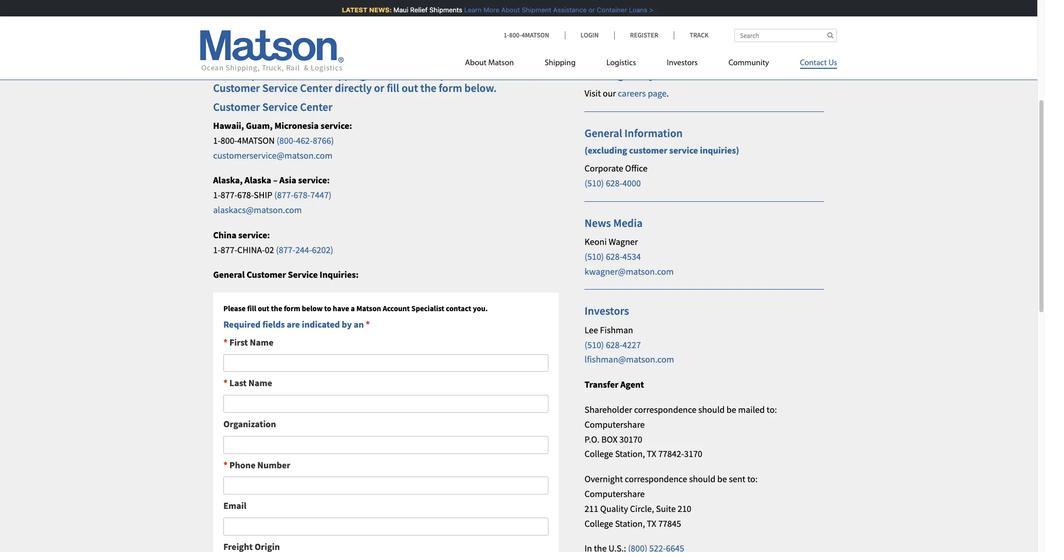 Task type: vqa. For each thing, say whether or not it's contained in the screenshot.
LATEST NEWS: Maui Relief Shipments Learn More About Shipment Assistance or Container Loans >
yes



Task type: locate. For each thing, give the bounding box(es) containing it.
678- up 'alaskacs@matson.com'
[[237, 189, 254, 201]]

2 vertical spatial 628-
[[606, 339, 623, 351]]

1 horizontal spatial general
[[585, 126, 623, 140]]

out
[[402, 81, 418, 95], [258, 304, 270, 313]]

1 vertical spatial service
[[262, 99, 298, 114]]

should left mailed
[[699, 404, 725, 416]]

800- down hawaii,
[[221, 135, 237, 146]]

2 877- from the top
[[221, 244, 237, 256]]

Organization text field
[[224, 436, 549, 454]]

0 horizontal spatial fill
[[247, 304, 256, 313]]

looking for a job at matson?
[[585, 67, 721, 82]]

4matson
[[522, 31, 550, 40], [237, 135, 275, 146]]

contact inside have a question about shipping or need a free quote? contact matson's customer service center directly or fill out the form below. customer service center
[[472, 67, 510, 82]]

0 vertical spatial about
[[497, 6, 516, 14]]

station,
[[615, 448, 645, 460], [615, 518, 645, 529]]

3 628- from the top
[[606, 339, 623, 351]]

0 horizontal spatial general
[[213, 269, 245, 281]]

or
[[584, 6, 591, 14], [368, 67, 379, 82], [374, 81, 385, 95]]

account
[[383, 304, 410, 313]]

blue matson logo with ocean, shipping, truck, rail and logistics written beneath it. image
[[200, 30, 344, 72]]

station, down 30170
[[615, 448, 645, 460]]

1 horizontal spatial 678-
[[294, 189, 310, 201]]

0 vertical spatial name
[[250, 336, 274, 348]]

investors inside top menu navigation
[[667, 59, 698, 67]]

1 vertical spatial name
[[249, 377, 272, 389]]

logistics link
[[591, 54, 652, 75]]

quote?
[[437, 67, 470, 82]]

1 vertical spatial fill
[[247, 304, 256, 313]]

computershare up box
[[585, 419, 645, 430]]

800- inside hawaii, guam, micronesia service: 1-800-4matson (800-462-8766) customerservice@matson.com
[[221, 135, 237, 146]]

service: up china-
[[238, 229, 270, 241]]

college
[[585, 448, 613, 460], [585, 518, 613, 529]]

investors right job
[[667, 59, 698, 67]]

general down china-
[[213, 269, 245, 281]]

to: right sent
[[748, 473, 758, 485]]

0 horizontal spatial form
[[284, 304, 300, 313]]

1 vertical spatial general
[[213, 269, 245, 281]]

college down 211
[[585, 518, 613, 529]]

0 vertical spatial 877-
[[221, 189, 237, 201]]

to: right mailed
[[767, 404, 777, 416]]

628- down corporate
[[606, 177, 623, 189]]

service down blue matson logo with ocean, shipping, truck, rail and logistics written beneath it.
[[262, 81, 298, 95]]

1 horizontal spatial matson
[[488, 59, 514, 67]]

the left quote?
[[421, 81, 437, 95]]

0 vertical spatial general
[[585, 126, 623, 140]]

be left sent
[[718, 473, 727, 485]]

0 horizontal spatial us
[[283, 32, 309, 63]]

0 horizontal spatial contact
[[200, 32, 278, 63]]

(510) for corporate
[[585, 177, 604, 189]]

2 vertical spatial service:
[[238, 229, 270, 241]]

computershare for quality
[[585, 488, 645, 500]]

lee fishman (510) 628-4227 lfishman@matson.com
[[585, 324, 674, 365]]

college inside shareholder correspondence should be mailed to: computershare p.o. box 30170 college station, tx 77842-3170
[[585, 448, 613, 460]]

1 vertical spatial tx
[[647, 518, 657, 529]]

4matson inside hawaii, guam, micronesia service: 1-800-4matson (800-462-8766) customerservice@matson.com
[[237, 135, 275, 146]]

628- down wagner
[[606, 251, 623, 262]]

1 vertical spatial 628-
[[606, 251, 623, 262]]

800- down shipment
[[509, 31, 522, 40]]

contact up have
[[200, 32, 278, 63]]

4matson down shipment
[[522, 31, 550, 40]]

by
[[342, 319, 352, 330]]

should
[[699, 404, 725, 416], [689, 473, 716, 485]]

fill
[[387, 81, 400, 95], [247, 304, 256, 313]]

0 vertical spatial computershare
[[585, 419, 645, 430]]

1 vertical spatial (877-
[[276, 244, 296, 256]]

0 vertical spatial (510)
[[585, 177, 604, 189]]

None search field
[[735, 29, 837, 42]]

678-
[[237, 189, 254, 201], [294, 189, 310, 201]]

form
[[439, 81, 462, 95], [284, 304, 300, 313]]

center left directly
[[300, 81, 333, 95]]

first
[[230, 336, 248, 348]]

name
[[250, 336, 274, 348], [249, 377, 272, 389]]

* for phone number
[[224, 459, 228, 471]]

alaska,
[[213, 174, 243, 186]]

0 vertical spatial the
[[421, 81, 437, 95]]

1 vertical spatial be
[[718, 473, 727, 485]]

678- down asia
[[294, 189, 310, 201]]

a
[[240, 67, 246, 82], [407, 67, 413, 82], [642, 67, 648, 82], [351, 304, 355, 313]]

(510) 628-4227 link
[[585, 339, 641, 351]]

tx down circle,
[[647, 518, 657, 529]]

a inside please fill out the form below to have a matson account specialist contact you. required fields are indicated by an *
[[351, 304, 355, 313]]

77842-
[[659, 448, 684, 460]]

1 vertical spatial out
[[258, 304, 270, 313]]

a right have in the left bottom of the page
[[351, 304, 355, 313]]

media
[[614, 216, 643, 230]]

login
[[581, 31, 599, 40]]

1 vertical spatial 877-
[[221, 244, 237, 256]]

1 horizontal spatial contact
[[472, 67, 510, 82]]

(510) down lee at right
[[585, 339, 604, 351]]

2 tx from the top
[[647, 518, 657, 529]]

628- inside corporate office (510) 628-4000
[[606, 177, 623, 189]]

login link
[[565, 31, 614, 40]]

service up the micronesia
[[262, 99, 298, 114]]

fill inside have a question about shipping or need a free quote? contact matson's customer service center directly or fill out the form below. customer service center
[[387, 81, 400, 95]]

(510) down corporate
[[585, 177, 604, 189]]

matson inside top menu navigation
[[488, 59, 514, 67]]

3 (510) from the top
[[585, 339, 604, 351]]

job
[[650, 67, 666, 82]]

4matson down guam,
[[237, 135, 275, 146]]

628- down fishman
[[606, 339, 623, 351]]

(510) down 'keoni'
[[585, 251, 604, 262]]

* for first name
[[224, 336, 228, 348]]

* left phone
[[224, 459, 228, 471]]

* left first
[[224, 336, 228, 348]]

2 vertical spatial customer
[[247, 269, 286, 281]]

1 horizontal spatial 800-
[[509, 31, 522, 40]]

tx left 77842-
[[647, 448, 657, 460]]

micronesia
[[275, 120, 319, 132]]

2 horizontal spatial contact
[[800, 59, 827, 67]]

0 vertical spatial station,
[[615, 448, 645, 460]]

0 vertical spatial (877-
[[274, 189, 294, 201]]

visit
[[585, 87, 601, 99]]

* inside please fill out the form below to have a matson account specialist contact you. required fields are indicated by an *
[[366, 319, 370, 330]]

None text field
[[224, 395, 549, 413], [224, 477, 549, 495], [224, 395, 549, 413], [224, 477, 549, 495]]

1 vertical spatial the
[[271, 304, 282, 313]]

china
[[213, 229, 237, 241]]

service:
[[321, 120, 352, 132], [298, 174, 330, 186], [238, 229, 270, 241]]

Search search field
[[735, 29, 837, 42]]

1 vertical spatial center
[[300, 99, 333, 114]]

877-
[[221, 189, 237, 201], [221, 244, 237, 256]]

(510) inside "lee fishman (510) 628-4227 lfishman@matson.com"
[[585, 339, 604, 351]]

(510) 628-4534 link
[[585, 251, 641, 262]]

1 vertical spatial station,
[[615, 518, 645, 529]]

a right for
[[642, 67, 648, 82]]

1- down hawaii,
[[213, 135, 221, 146]]

0 vertical spatial matson
[[488, 59, 514, 67]]

(510)
[[585, 177, 604, 189], [585, 251, 604, 262], [585, 339, 604, 351]]

be left mailed
[[727, 404, 737, 416]]

0 vertical spatial form
[[439, 81, 462, 95]]

general up (excluding
[[585, 126, 623, 140]]

0 vertical spatial 4matson
[[522, 31, 550, 40]]

1- inside the alaska, alaska – asia service: 1-877-678-ship (877-678-7447) alaskacs@matson.com
[[213, 189, 221, 201]]

china-
[[237, 244, 265, 256]]

1 vertical spatial form
[[284, 304, 300, 313]]

question
[[248, 67, 291, 82]]

station, down circle,
[[615, 518, 645, 529]]

(excluding
[[585, 145, 628, 156]]

877- inside china service: 1-877-china-02 (877-244-6202)
[[221, 244, 237, 256]]

0 vertical spatial should
[[699, 404, 725, 416]]

alaskacs@matson.com link
[[213, 204, 302, 216]]

2 678- from the left
[[294, 189, 310, 201]]

1 horizontal spatial us
[[829, 59, 837, 67]]

computershare up quality
[[585, 488, 645, 500]]

form right free
[[439, 81, 462, 95]]

contact us inside top menu navigation
[[800, 59, 837, 67]]

628- inside 'keoni wagner (510) 628-4534 kwagner@matson.com'
[[606, 251, 623, 262]]

p.o.
[[585, 433, 600, 445]]

latest news: maui relief shipments learn more about shipment assistance or container loans >
[[337, 6, 649, 14]]

track
[[690, 31, 709, 40]]

form inside have a question about shipping or need a free quote? contact matson's customer service center directly or fill out the form below. customer service center
[[439, 81, 462, 95]]

0 vertical spatial fill
[[387, 81, 400, 95]]

1 vertical spatial college
[[585, 518, 613, 529]]

1- down the china at top
[[213, 244, 221, 256]]

0 vertical spatial college
[[585, 448, 613, 460]]

0 vertical spatial 628-
[[606, 177, 623, 189]]

0 vertical spatial 800-
[[509, 31, 522, 40]]

* left last
[[224, 377, 228, 389]]

1 vertical spatial matson
[[357, 304, 381, 313]]

service: inside the alaska, alaska – asia service: 1-877-678-ship (877-678-7447) alaskacs@matson.com
[[298, 174, 330, 186]]

a left free
[[407, 67, 413, 82]]

0 vertical spatial customer
[[213, 81, 260, 95]]

0 horizontal spatial 4matson
[[237, 135, 275, 146]]

correspondence inside shareholder correspondence should be mailed to: computershare p.o. box 30170 college station, tx 77842-3170
[[634, 404, 697, 416]]

(877- inside china service: 1-877-china-02 (877-244-6202)
[[276, 244, 296, 256]]

contact us up question
[[200, 32, 309, 63]]

learn
[[460, 6, 477, 14]]

628-
[[606, 177, 623, 189], [606, 251, 623, 262], [606, 339, 623, 351]]

1 horizontal spatial about
[[497, 6, 516, 14]]

1- down alaska,
[[213, 189, 221, 201]]

matson inside please fill out the form below to have a matson account specialist contact you. required fields are indicated by an *
[[357, 304, 381, 313]]

(877- right 02
[[276, 244, 296, 256]]

1 horizontal spatial to:
[[767, 404, 777, 416]]

matson up the an
[[357, 304, 381, 313]]

computershare for box
[[585, 419, 645, 430]]

us down search image
[[829, 59, 837, 67]]

628- inside "lee fishman (510) 628-4227 lfishman@matson.com"
[[606, 339, 623, 351]]

* for last name
[[224, 377, 228, 389]]

0 vertical spatial service:
[[321, 120, 352, 132]]

customerservice@matson.com
[[213, 149, 333, 161]]

1 628- from the top
[[606, 177, 623, 189]]

computershare inside shareholder correspondence should be mailed to: computershare p.o. box 30170 college station, tx 77842-3170
[[585, 419, 645, 430]]

to: inside shareholder correspondence should be mailed to: computershare p.o. box 30170 college station, tx 77842-3170
[[767, 404, 777, 416]]

0 horizontal spatial out
[[258, 304, 270, 313]]

tx inside overnight correspondence should be sent to: computershare 211 quality circle, suite 210 college station, tx 77845
[[647, 518, 657, 529]]

* right the an
[[366, 319, 370, 330]]

matson up below.
[[488, 59, 514, 67]]

computershare
[[585, 419, 645, 430], [585, 488, 645, 500]]

1 vertical spatial 800-
[[221, 135, 237, 146]]

tx
[[647, 448, 657, 460], [647, 518, 657, 529]]

hawaii, guam, micronesia service: 1-800-4matson (800-462-8766) customerservice@matson.com
[[213, 120, 352, 161]]

1 horizontal spatial investors
[[667, 59, 698, 67]]

1 877- from the top
[[221, 189, 237, 201]]

2 college from the top
[[585, 518, 613, 529]]

877- down the china at top
[[221, 244, 237, 256]]

about up below.
[[465, 59, 487, 67]]

0 horizontal spatial the
[[271, 304, 282, 313]]

None text field
[[224, 354, 549, 372]]

college down p.o.
[[585, 448, 613, 460]]

0 vertical spatial center
[[300, 81, 333, 95]]

2 computershare from the top
[[585, 488, 645, 500]]

contact right quote?
[[472, 67, 510, 82]]

please
[[224, 304, 246, 313]]

1 vertical spatial service:
[[298, 174, 330, 186]]

name for * last name
[[249, 377, 272, 389]]

fill right please at the bottom left of the page
[[247, 304, 256, 313]]

computershare inside overnight correspondence should be sent to: computershare 211 quality circle, suite 210 college station, tx 77845
[[585, 488, 645, 500]]

0 vertical spatial tx
[[647, 448, 657, 460]]

to: inside overnight correspondence should be sent to: computershare 211 quality circle, suite 210 college station, tx 77845
[[748, 473, 758, 485]]

(510) for lee
[[585, 339, 604, 351]]

service: up 7447)
[[298, 174, 330, 186]]

1 vertical spatial 4matson
[[237, 135, 275, 146]]

directly
[[335, 81, 372, 95]]

(877- down asia
[[274, 189, 294, 201]]

(510) for keoni
[[585, 251, 604, 262]]

1 horizontal spatial out
[[402, 81, 418, 95]]

the up fields
[[271, 304, 282, 313]]

service: inside china service: 1-877-china-02 (877-244-6202)
[[238, 229, 270, 241]]

1 tx from the top
[[647, 448, 657, 460]]

correspondence down 77842-
[[625, 473, 688, 485]]

0 vertical spatial correspondence
[[634, 404, 697, 416]]

0 horizontal spatial 678-
[[237, 189, 254, 201]]

about right more
[[497, 6, 516, 14]]

2 vertical spatial (510)
[[585, 339, 604, 351]]

be inside overnight correspondence should be sent to: computershare 211 quality circle, suite 210 college station, tx 77845
[[718, 473, 727, 485]]

3170
[[684, 448, 703, 460]]

office
[[625, 162, 648, 174]]

1 vertical spatial correspondence
[[625, 473, 688, 485]]

1 (510) from the top
[[585, 177, 604, 189]]

462-
[[296, 135, 313, 146]]

correspondence down 'agent'
[[634, 404, 697, 416]]

.
[[667, 87, 669, 99]]

1 center from the top
[[300, 81, 333, 95]]

ship
[[254, 189, 273, 201]]

news media
[[585, 216, 643, 230]]

1 station, from the top
[[615, 448, 645, 460]]

out up fields
[[258, 304, 270, 313]]

1 college from the top
[[585, 448, 613, 460]]

1 horizontal spatial contact us
[[800, 59, 837, 67]]

877- down alaska,
[[221, 189, 237, 201]]

be for mailed
[[727, 404, 737, 416]]

should down the 3170
[[689, 473, 716, 485]]

name right last
[[249, 377, 272, 389]]

* last name
[[224, 377, 272, 389]]

1 computershare from the top
[[585, 419, 645, 430]]

2 628- from the top
[[606, 251, 623, 262]]

service
[[262, 81, 298, 95], [262, 99, 298, 114], [288, 269, 318, 281]]

center
[[300, 81, 333, 95], [300, 99, 333, 114]]

be inside shareholder correspondence should be mailed to: computershare p.o. box 30170 college station, tx 77842-3170
[[727, 404, 737, 416]]

1 vertical spatial (510)
[[585, 251, 604, 262]]

(510) inside corporate office (510) 628-4000
[[585, 177, 604, 189]]

correspondence inside overnight correspondence should be sent to: computershare 211 quality circle, suite 210 college station, tx 77845
[[625, 473, 688, 485]]

general inside general information (excluding customer service inquiries)
[[585, 126, 623, 140]]

to: for shareholder correspondence should be mailed to: computershare p.o. box 30170 college station, tx 77842-3170
[[767, 404, 777, 416]]

number
[[257, 459, 291, 471]]

0 vertical spatial investors
[[667, 59, 698, 67]]

0 vertical spatial be
[[727, 404, 737, 416]]

inquiries)
[[700, 145, 740, 156]]

1 678- from the left
[[237, 189, 254, 201]]

0 horizontal spatial about
[[465, 59, 487, 67]]

0 horizontal spatial 800-
[[221, 135, 237, 146]]

about inside top menu navigation
[[465, 59, 487, 67]]

877- inside the alaska, alaska – asia service: 1-877-678-ship (877-678-7447) alaskacs@matson.com
[[221, 189, 237, 201]]

–
[[273, 174, 278, 186]]

77845
[[659, 518, 682, 529]]

an
[[354, 319, 364, 330]]

matson
[[488, 59, 514, 67], [357, 304, 381, 313]]

out left quote?
[[402, 81, 418, 95]]

contact down the search search box
[[800, 59, 827, 67]]

1 horizontal spatial the
[[421, 81, 437, 95]]

0 horizontal spatial investors
[[585, 304, 629, 318]]

general for information
[[585, 126, 623, 140]]

1 horizontal spatial 4matson
[[522, 31, 550, 40]]

station, inside shareholder correspondence should be mailed to: computershare p.o. box 30170 college station, tx 77842-3170
[[615, 448, 645, 460]]

0 vertical spatial to:
[[767, 404, 777, 416]]

2 station, from the top
[[615, 518, 645, 529]]

out inside have a question about shipping or need a free quote? contact matson's customer service center directly or fill out the form below. customer service center
[[402, 81, 418, 95]]

service down 244-
[[288, 269, 318, 281]]

name down fields
[[250, 336, 274, 348]]

should inside overnight correspondence should be sent to: computershare 211 quality circle, suite 210 college station, tx 77845
[[689, 473, 716, 485]]

(510) inside 'keoni wagner (510) 628-4534 kwagner@matson.com'
[[585, 251, 604, 262]]

customer
[[213, 81, 260, 95], [213, 99, 260, 114], [247, 269, 286, 281]]

email
[[224, 500, 247, 512]]

have
[[333, 304, 349, 313]]

1 vertical spatial computershare
[[585, 488, 645, 500]]

1 horizontal spatial form
[[439, 81, 462, 95]]

1 vertical spatial should
[[689, 473, 716, 485]]

service: up 8766)
[[321, 120, 352, 132]]

general customer service inquiries:
[[213, 269, 359, 281]]

2 (510) from the top
[[585, 251, 604, 262]]

0 horizontal spatial to:
[[748, 473, 758, 485]]

0 vertical spatial out
[[402, 81, 418, 95]]

sent
[[729, 473, 746, 485]]

*
[[366, 319, 370, 330], [224, 336, 228, 348], [224, 377, 228, 389], [224, 459, 228, 471]]

contact us down search image
[[800, 59, 837, 67]]

the inside have a question about shipping or need a free quote? contact matson's customer service center directly or fill out the form below. customer service center
[[421, 81, 437, 95]]

0 horizontal spatial matson
[[357, 304, 381, 313]]

investors up fishman
[[585, 304, 629, 318]]

should inside shareholder correspondence should be mailed to: computershare p.o. box 30170 college station, tx 77842-3170
[[699, 404, 725, 416]]

1 vertical spatial to:
[[748, 473, 758, 485]]

form up are
[[284, 304, 300, 313]]

1 vertical spatial about
[[465, 59, 487, 67]]

us up about
[[283, 32, 309, 63]]

fill left free
[[387, 81, 400, 95]]

center up the micronesia
[[300, 99, 333, 114]]

contact
[[200, 32, 278, 63], [800, 59, 827, 67], [472, 67, 510, 82]]

1 horizontal spatial fill
[[387, 81, 400, 95]]



Task type: describe. For each thing, give the bounding box(es) containing it.
kwagner@matson.com link
[[585, 265, 674, 277]]

maui
[[389, 6, 404, 14]]

4534
[[623, 251, 641, 262]]

inquiries:
[[320, 269, 359, 281]]

0 horizontal spatial contact us
[[200, 32, 309, 63]]

customerservice@matson.com link
[[213, 149, 333, 161]]

should for mailed
[[699, 404, 725, 416]]

learn more about shipment assistance or container loans > link
[[460, 6, 649, 14]]

required
[[224, 319, 261, 330]]

asia
[[280, 174, 296, 186]]

fill inside please fill out the form below to have a matson account specialist contact you. required fields are indicated by an *
[[247, 304, 256, 313]]

suite
[[656, 503, 676, 515]]

1- inside hawaii, guam, micronesia service: 1-800-4matson (800-462-8766) customerservice@matson.com
[[213, 135, 221, 146]]

(510) 628-4000 link
[[585, 177, 641, 189]]

us inside the 'contact us' link
[[829, 59, 837, 67]]

overnight correspondence should be sent to: computershare 211 quality circle, suite 210 college station, tx 77845
[[585, 473, 758, 529]]

210
[[678, 503, 692, 515]]

be for sent
[[718, 473, 727, 485]]

are
[[287, 319, 300, 330]]

college inside overnight correspondence should be sent to: computershare 211 quality circle, suite 210 college station, tx 77845
[[585, 518, 613, 529]]

0 vertical spatial service
[[262, 81, 298, 95]]

or left need
[[368, 67, 379, 82]]

hawaii,
[[213, 120, 244, 132]]

general information (excluding customer service inquiries)
[[585, 126, 740, 156]]

service: inside hawaii, guam, micronesia service: 1-800-4matson (800-462-8766) customerservice@matson.com
[[321, 120, 352, 132]]

below
[[302, 304, 323, 313]]

1-800-4matson
[[504, 31, 550, 40]]

or right directly
[[374, 81, 385, 95]]

fishman
[[600, 324, 633, 336]]

1-800-4matson link
[[504, 31, 565, 40]]

alaska, alaska – asia service: 1-877-678-ship (877-678-7447) alaskacs@matson.com
[[213, 174, 332, 216]]

tx inside shareholder correspondence should be mailed to: computershare p.o. box 30170 college station, tx 77842-3170
[[647, 448, 657, 460]]

contact
[[446, 304, 472, 313]]

contact us link
[[785, 54, 837, 75]]

the inside please fill out the form below to have a matson account specialist contact you. required fields are indicated by an *
[[271, 304, 282, 313]]

a right have
[[240, 67, 246, 82]]

shareholder
[[585, 404, 633, 416]]

kwagner@matson.com
[[585, 265, 674, 277]]

to
[[324, 304, 331, 313]]

looking
[[585, 67, 624, 82]]

search image
[[828, 32, 834, 39]]

for
[[626, 67, 640, 82]]

* first name
[[224, 336, 274, 348]]

correspondence for 30170
[[634, 404, 697, 416]]

>
[[645, 6, 649, 14]]

free
[[416, 67, 435, 82]]

station, inside overnight correspondence should be sent to: computershare 211 quality circle, suite 210 college station, tx 77845
[[615, 518, 645, 529]]

at
[[668, 67, 678, 82]]

have
[[213, 67, 238, 82]]

china service: 1-877-china-02 (877-244-6202)
[[213, 229, 333, 256]]

628- for 4000
[[606, 177, 623, 189]]

shipment
[[517, 6, 547, 14]]

wagner
[[609, 236, 638, 248]]

1- down 'latest news: maui relief shipments learn more about shipment assistance or container loans >'
[[504, 31, 509, 40]]

628- for 4227
[[606, 339, 623, 351]]

organization
[[224, 418, 276, 430]]

investors link
[[652, 54, 713, 75]]

customer
[[629, 145, 668, 156]]

visit our careers page .
[[585, 87, 669, 99]]

mailed
[[738, 404, 765, 416]]

community
[[729, 59, 769, 67]]

(800-
[[277, 135, 296, 146]]

indicated
[[302, 319, 340, 330]]

2 vertical spatial service
[[288, 269, 318, 281]]

1 vertical spatial customer
[[213, 99, 260, 114]]

(877- inside the alaska, alaska – asia service: 1-877-678-ship (877-678-7447) alaskacs@matson.com
[[274, 189, 294, 201]]

1- inside china service: 1-877-china-02 (877-244-6202)
[[213, 244, 221, 256]]

below.
[[465, 81, 497, 95]]

transfer agent
[[585, 379, 644, 391]]

name for * first name
[[250, 336, 274, 348]]

loans
[[625, 6, 643, 14]]

244-
[[296, 244, 312, 256]]

circle,
[[630, 503, 654, 515]]

information
[[625, 126, 683, 140]]

relief
[[406, 6, 423, 14]]

2 center from the top
[[300, 99, 333, 114]]

careers
[[618, 87, 646, 99]]

matson's
[[513, 67, 555, 82]]

general for customer
[[213, 269, 245, 281]]

community link
[[713, 54, 785, 75]]

corporate office (510) 628-4000
[[585, 162, 648, 189]]

30170
[[620, 433, 643, 445]]

628- for 4534
[[606, 251, 623, 262]]

overnight
[[585, 473, 623, 485]]

6202)
[[312, 244, 333, 256]]

out inside please fill out the form below to have a matson account specialist contact you. required fields are indicated by an *
[[258, 304, 270, 313]]

(800-462-8766) link
[[277, 135, 334, 146]]

news
[[585, 216, 611, 230]]

about matson
[[465, 59, 514, 67]]

211
[[585, 503, 599, 515]]

form inside please fill out the form below to have a matson account specialist contact you. required fields are indicated by an *
[[284, 304, 300, 313]]

Commodity Description text field
[[224, 518, 549, 536]]

logistics
[[607, 59, 636, 67]]

shipments
[[425, 6, 458, 14]]

banner image
[[0, 0, 1038, 10]]

shipping link
[[530, 54, 591, 75]]

have a question about shipping or need a free quote? contact matson's customer service center directly or fill out the form below. customer service center
[[213, 67, 555, 114]]

lfishman@matson.com link
[[585, 354, 674, 365]]

should for sent
[[689, 473, 716, 485]]

1 vertical spatial investors
[[585, 304, 629, 318]]

7447)
[[310, 189, 332, 201]]

correspondence for circle,
[[625, 473, 688, 485]]

alaskacs@matson.com
[[213, 204, 302, 216]]

or left container
[[584, 6, 591, 14]]

register link
[[614, 31, 674, 40]]

to: for overnight correspondence should be sent to: computershare 211 quality circle, suite 210 college station, tx 77845
[[748, 473, 758, 485]]

need
[[381, 67, 405, 82]]

last
[[230, 377, 247, 389]]

(877-678-7447) link
[[274, 189, 332, 201]]

transfer
[[585, 379, 619, 391]]

matson?
[[680, 67, 721, 82]]

shareholder correspondence should be mailed to: computershare p.o. box 30170 college station, tx 77842-3170
[[585, 404, 777, 460]]

top menu navigation
[[465, 54, 837, 75]]

please fill out the form below to have a matson account specialist contact you. required fields are indicated by an *
[[224, 304, 488, 330]]

contact inside top menu navigation
[[800, 59, 827, 67]]

you.
[[473, 304, 488, 313]]

keoni wagner (510) 628-4534 kwagner@matson.com
[[585, 236, 674, 277]]

* phone number
[[224, 459, 291, 471]]

careers page link
[[618, 87, 667, 99]]



